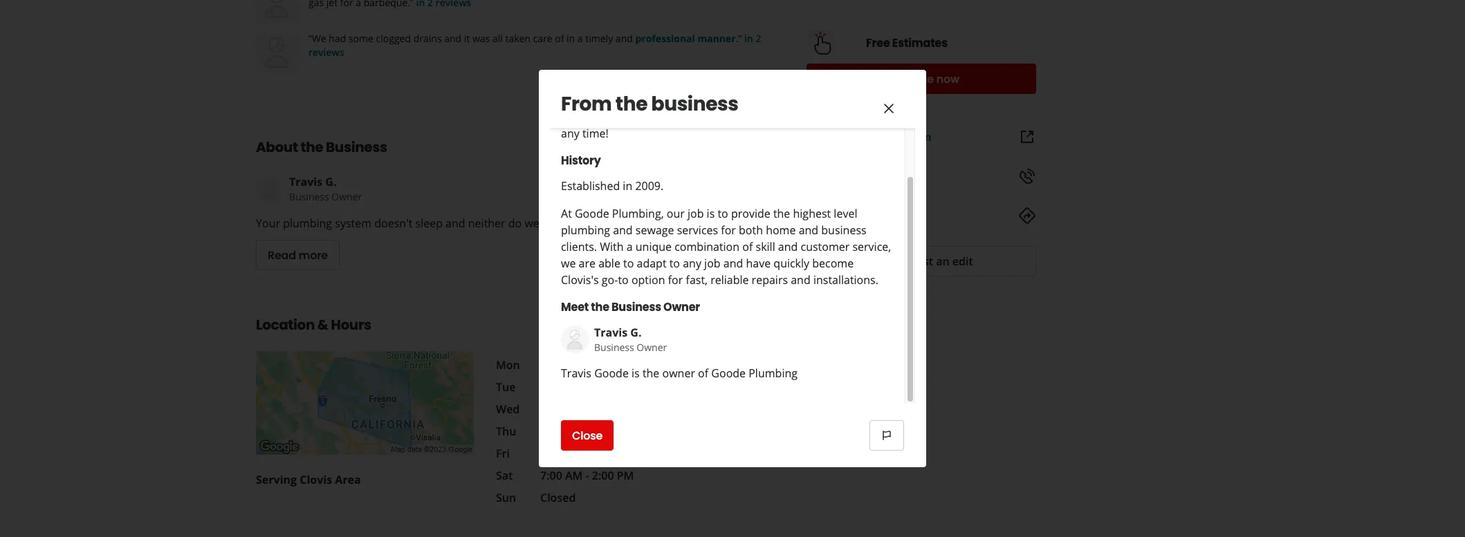 Task type: locate. For each thing, give the bounding box(es) containing it.
a left timely
[[578, 32, 583, 45]]

0 horizontal spatial business
[[652, 91, 739, 118]]

do up "goodeplumbingca.com"
[[814, 109, 827, 125]]

area right clovis
[[335, 473, 361, 488]]

travis up close
[[561, 366, 592, 381]]

1 horizontal spatial we-
[[830, 109, 848, 125]]

1 horizontal spatial sleep
[[721, 109, 748, 125]]

2 - from the top
[[586, 380, 589, 395]]

skill
[[756, 239, 776, 255]]

1 horizontal spatial area
[[879, 208, 904, 224]]

1 horizontal spatial a
[[627, 239, 633, 255]]

g. down 'about the business'
[[325, 174, 337, 190]]

map image
[[256, 352, 474, 455]]

do
[[814, 109, 827, 125], [508, 216, 522, 231]]

0 horizontal spatial g.
[[325, 174, 337, 190]]

business down the professional manner button
[[652, 91, 739, 118]]

- for sat
[[586, 468, 589, 484]]

0 vertical spatial doesn't
[[680, 109, 718, 125]]

view service area
[[807, 208, 904, 224]]

2 am from the top
[[565, 380, 583, 395]]

from the business dialog
[[0, 0, 1466, 538]]

am down close
[[565, 446, 583, 462]]

0 vertical spatial a
[[578, 32, 583, 45]]

time! up with
[[602, 216, 629, 231]]

0 horizontal spatial neither
[[468, 216, 506, 231]]

is left open
[[632, 366, 640, 381]]

1 am from the top
[[565, 358, 583, 373]]

close
[[572, 428, 603, 444]]

am up close
[[565, 380, 583, 395]]

1 horizontal spatial any
[[581, 216, 599, 231]]

0 vertical spatial sleep
[[721, 109, 748, 125]]

7:00 am - 7:00 pm for tue
[[540, 380, 634, 395]]

time!
[[583, 126, 609, 141], [602, 216, 629, 231]]

of down both
[[743, 239, 753, 255]]

- up close
[[586, 380, 589, 395]]

call inside from the business dialog
[[851, 109, 868, 125]]

now inside location & hours element
[[677, 358, 700, 373]]

meet
[[561, 300, 589, 316]]

is inside at goode plumbing, our job is to provide the highest level plumbing and sewage services for both home and business clients. with a unique combination of skill and customer service, we are able to adapt to any job and have quickly become clovis's go-to option for fast, reliable repairs and installations.
[[707, 206, 715, 221]]

area inside location & hours element
[[335, 473, 361, 488]]

closed
[[540, 491, 576, 506]]

call up clients.
[[546, 216, 563, 231]]

1 vertical spatial travis g. business owner
[[594, 325, 667, 354]]

us up goodeplumbingca.com link
[[871, 109, 883, 125]]

the for from the business
[[616, 91, 648, 118]]

0 vertical spatial us
[[871, 109, 883, 125]]

plumbing up more
[[283, 216, 332, 231]]

1 horizontal spatial travis g. business owner
[[594, 325, 667, 354]]

is
[[707, 206, 715, 221], [632, 366, 640, 381]]

owner
[[663, 366, 695, 381]]

7:00 am - 7:00 pm for fri
[[540, 446, 634, 462]]

"
[[309, 32, 312, 45]]

1 vertical spatial now
[[677, 358, 700, 373]]

us up clients.
[[566, 216, 578, 231]]

become
[[813, 256, 854, 271]]

pm left open
[[617, 358, 634, 373]]

area for view service area
[[879, 208, 904, 224]]

7:00 am - 7:00 pm for thu
[[540, 424, 634, 439]]

photo of travis g. image
[[256, 175, 284, 203], [561, 326, 589, 354]]

1 horizontal spatial us
[[871, 109, 883, 125]]

5 - from the top
[[586, 468, 589, 484]]

1 vertical spatial sleep
[[416, 216, 443, 231]]

pm right 2:00
[[617, 468, 634, 484]]

1 horizontal spatial doesn't
[[680, 109, 718, 125]]

3 pm from the top
[[617, 424, 634, 439]]

2 7:00 am - 7:00 pm from the top
[[540, 380, 634, 395]]

goode for meet the business owner
[[595, 366, 629, 381]]

2 horizontal spatial in
[[745, 32, 753, 45]]

7:00 am - 7:00 pm down meet
[[540, 358, 634, 373]]

1 vertical spatial your
[[256, 216, 280, 231]]

professional
[[636, 32, 695, 45]]

in right "
[[745, 32, 753, 45]]

business
[[652, 91, 739, 118], [822, 223, 867, 238]]

repairs
[[752, 273, 788, 288]]

area
[[879, 208, 904, 224], [335, 473, 361, 488]]

owner inside about the business element
[[332, 190, 362, 203]]

meet the business owner
[[561, 300, 700, 316]]

in
[[567, 32, 575, 45], [745, 32, 753, 45], [623, 179, 633, 194]]

- left 2:00
[[586, 468, 589, 484]]

goode right at
[[575, 206, 609, 221]]

0 vertical spatial do
[[814, 109, 827, 125]]

and
[[444, 32, 462, 45], [616, 32, 633, 45], [751, 109, 771, 125], [446, 216, 465, 231], [613, 223, 633, 238], [799, 223, 819, 238], [778, 239, 798, 255], [724, 256, 743, 271], [791, 273, 811, 288]]

7:00 am - 7:00 pm down close
[[540, 446, 634, 462]]

mon
[[496, 358, 520, 373]]

1 horizontal spatial now
[[937, 71, 959, 87]]

a right with
[[627, 239, 633, 255]]

0 horizontal spatial of
[[555, 32, 564, 45]]

- down meet
[[586, 358, 589, 373]]

0 horizontal spatial doesn't
[[375, 216, 413, 231]]

close button
[[561, 421, 614, 451]]

your inside about the business element
[[256, 216, 280, 231]]

for
[[721, 223, 736, 238], [668, 273, 683, 288]]

1 vertical spatial do
[[508, 216, 522, 231]]

0 horizontal spatial us
[[566, 216, 578, 231]]

us
[[871, 109, 883, 125], [566, 216, 578, 231]]

time! inside about the business element
[[602, 216, 629, 231]]

16 flag v2 image
[[882, 430, 893, 441]]

7:00 am - 7:00 pm up close
[[540, 380, 634, 395]]

0 horizontal spatial a
[[578, 32, 583, 45]]

0 horizontal spatial for
[[668, 273, 683, 288]]

a
[[578, 32, 583, 45], [627, 239, 633, 255]]

highest
[[793, 206, 831, 221]]

do left at
[[508, 216, 522, 231]]

1 vertical spatial g.
[[631, 325, 642, 340]]

plumbing up clients.
[[561, 223, 610, 238]]

1 vertical spatial call
[[546, 216, 563, 231]]

your up "history"
[[561, 109, 585, 125]]

the right about
[[301, 138, 323, 157]]

0 vertical spatial for
[[721, 223, 736, 238]]

we
[[561, 256, 576, 271]]

1 horizontal spatial job
[[705, 256, 721, 271]]

now
[[937, 71, 959, 87], [677, 358, 700, 373]]

in left 2009. on the top
[[623, 179, 633, 194]]

travis down 'about the business'
[[289, 174, 323, 190]]

0 horizontal spatial any
[[561, 126, 580, 141]]

view service area link
[[807, 208, 904, 224]]

0 horizontal spatial sleep
[[416, 216, 443, 231]]

1 horizontal spatial business
[[822, 223, 867, 238]]

7:00 am - 7:00 pm
[[540, 358, 634, 373], [540, 380, 634, 395], [540, 424, 634, 439], [540, 446, 634, 462]]

to left provide
[[718, 206, 728, 221]]

1 vertical spatial for
[[668, 273, 683, 288]]

in 2 reviews
[[309, 32, 761, 59]]

location & hours
[[256, 316, 371, 335]]

1 vertical spatial your plumbing system doesn't sleep and neither do we- call us any time!
[[256, 216, 629, 231]]

area right service on the right
[[879, 208, 904, 224]]

owner down 'about the business'
[[332, 190, 362, 203]]

2 horizontal spatial travis
[[594, 325, 628, 340]]

travis g. business owner inside about the business element
[[289, 174, 362, 203]]

doesn't inside from the business dialog
[[680, 109, 718, 125]]

goode left plumbing
[[712, 366, 746, 381]]

3 am from the top
[[565, 424, 583, 439]]

0 horizontal spatial your
[[256, 216, 280, 231]]

us inside dialog
[[871, 109, 883, 125]]

the for about the business
[[301, 138, 323, 157]]

- for fri
[[586, 446, 589, 462]]

plumbing inside the your plumbing system doesn't sleep and neither do we- call us any time!
[[588, 109, 637, 125]]

is up services
[[707, 206, 715, 221]]

for left fast,
[[668, 273, 683, 288]]

doesn't
[[680, 109, 718, 125], [375, 216, 413, 231]]

of
[[555, 32, 564, 45], [743, 239, 753, 255], [698, 366, 709, 381]]

suggest
[[892, 254, 933, 269]]

0 vertical spatial of
[[555, 32, 564, 45]]

0 vertical spatial is
[[707, 206, 715, 221]]

3 7:00 am - 7:00 pm from the top
[[540, 424, 634, 439]]

pm for thu
[[617, 424, 634, 439]]

your plumbing system doesn't sleep and neither do we- call us any time! inside from the business dialog
[[561, 109, 883, 141]]

1 horizontal spatial of
[[698, 366, 709, 381]]

system inside about the business element
[[335, 216, 372, 231]]

now inside schedule now button
[[937, 71, 959, 87]]

1 vertical spatial time!
[[602, 216, 629, 231]]

we- up "goodeplumbingca.com"
[[830, 109, 848, 125]]

1 horizontal spatial neither
[[774, 109, 811, 125]]

photo of travis g. image inside from the business dialog
[[561, 326, 589, 354]]

1 horizontal spatial is
[[707, 206, 715, 221]]

travis g. business owner down 'about the business'
[[289, 174, 362, 203]]

1 vertical spatial neither
[[468, 216, 506, 231]]

owner
[[332, 190, 362, 203], [664, 300, 700, 316], [637, 341, 667, 354]]

0 vertical spatial any
[[561, 126, 580, 141]]

travis inside about the business element
[[289, 174, 323, 190]]

1 horizontal spatial g.
[[631, 325, 642, 340]]

1 7:00 am - 7:00 pm from the top
[[540, 358, 634, 373]]

the inside at goode plumbing, our job is to provide the highest level plumbing and sewage services for both home and business clients. with a unique combination of skill and customer service, we are able to adapt to any job and have quickly become clovis's go-to option for fast, reliable repairs and installations.
[[774, 206, 790, 221]]

g. down meet the business owner
[[631, 325, 642, 340]]

any up "history"
[[561, 126, 580, 141]]

the for meet the business owner
[[591, 300, 610, 316]]

1 horizontal spatial photo of travis g. image
[[561, 326, 589, 354]]

am up closed
[[565, 468, 583, 484]]

travis g. business owner for photo of travis g. inside from the business dialog
[[594, 325, 667, 354]]

pm right close button
[[617, 446, 634, 462]]

we- inside about the business element
[[525, 216, 543, 231]]

0 vertical spatial travis
[[289, 174, 323, 190]]

0 vertical spatial your plumbing system doesn't sleep and neither do we- call us any time!
[[561, 109, 883, 141]]

1 vertical spatial is
[[632, 366, 640, 381]]

provide
[[731, 206, 771, 221]]

0 horizontal spatial area
[[335, 473, 361, 488]]

2 vertical spatial of
[[698, 366, 709, 381]]

neither
[[774, 109, 811, 125], [468, 216, 506, 231]]

plumbing up "history"
[[588, 109, 637, 125]]

plumbing inside about the business element
[[283, 216, 332, 231]]

3 - from the top
[[586, 424, 589, 439]]

photo of travis g. image down about
[[256, 175, 284, 203]]

1 horizontal spatial your
[[561, 109, 585, 125]]

0 horizontal spatial photo of travis g. image
[[256, 175, 284, 203]]

am down meet
[[565, 358, 583, 373]]

24 external link v2 image
[[1019, 129, 1036, 145]]

pm for mon
[[617, 358, 634, 373]]

pm right close
[[617, 424, 634, 439]]

0 vertical spatial system
[[640, 109, 677, 125]]

travis g. business owner
[[289, 174, 362, 203], [594, 325, 667, 354]]

1 - from the top
[[586, 358, 589, 373]]

business down "level"
[[822, 223, 867, 238]]

system inside the your plumbing system doesn't sleep and neither do we- call us any time!
[[640, 109, 677, 125]]

1 horizontal spatial travis
[[561, 366, 592, 381]]

any
[[561, 126, 580, 141], [581, 216, 599, 231], [683, 256, 702, 271]]

job up services
[[688, 206, 704, 221]]

1 horizontal spatial do
[[814, 109, 827, 125]]

am for mon
[[565, 358, 583, 373]]

manner
[[698, 32, 736, 45]]

1 horizontal spatial call
[[851, 109, 868, 125]]

job
[[688, 206, 704, 221], [705, 256, 721, 271]]

any right at
[[581, 216, 599, 231]]

1 vertical spatial doesn't
[[375, 216, 413, 231]]

0 vertical spatial g.
[[325, 174, 337, 190]]

- up 7:00 am - 2:00 pm
[[586, 424, 589, 439]]

the
[[616, 91, 648, 118], [301, 138, 323, 157], [774, 206, 790, 221], [591, 300, 610, 316], [643, 366, 660, 381]]

to down able
[[618, 273, 629, 288]]

job down combination
[[705, 256, 721, 271]]

fast,
[[686, 273, 708, 288]]

in right care
[[567, 32, 575, 45]]

"
[[739, 32, 742, 45]]

plumbing inside at goode plumbing, our job is to provide the highest level plumbing and sewage services for both home and business clients. with a unique combination of skill and customer service, we are able to adapt to any job and have quickly become clovis's go-to option for fast, reliable repairs and installations.
[[561, 223, 610, 238]]

to right able
[[624, 256, 634, 271]]

in inside dialog
[[623, 179, 633, 194]]

your plumbing system doesn't sleep and neither do we- call us any time!
[[561, 109, 883, 141], [256, 216, 629, 231]]

pm left owner
[[617, 380, 634, 395]]

now right open
[[677, 358, 700, 373]]

to
[[718, 206, 728, 221], [624, 256, 634, 271], [670, 256, 680, 271], [618, 273, 629, 288]]

- down close
[[586, 446, 589, 462]]

business inside at goode plumbing, our job is to provide the highest level plumbing and sewage services for both home and business clients. with a unique combination of skill and customer service, we are able to adapt to any job and have quickly become clovis's go-to option for fast, reliable repairs and installations.
[[822, 223, 867, 238]]

2 vertical spatial any
[[683, 256, 702, 271]]

5 am from the top
[[565, 468, 583, 484]]

0 horizontal spatial travis g. business owner
[[289, 174, 362, 203]]

- for mon
[[586, 358, 589, 373]]

1 pm from the top
[[617, 358, 634, 373]]

read more button
[[256, 240, 340, 271]]

4 7:00 am - 7:00 pm from the top
[[540, 446, 634, 462]]

sleep
[[721, 109, 748, 125], [416, 216, 443, 231]]

0 vertical spatial photo of travis g. image
[[256, 175, 284, 203]]

0 vertical spatial now
[[937, 71, 959, 87]]

0 vertical spatial area
[[879, 208, 904, 224]]

suggest an edit
[[892, 254, 973, 269]]

call
[[851, 109, 868, 125], [546, 216, 563, 231]]

of right care
[[555, 32, 564, 45]]

goode
[[575, 206, 609, 221], [595, 366, 629, 381], [712, 366, 746, 381]]

goode left open
[[595, 366, 629, 381]]

1 vertical spatial we-
[[525, 216, 543, 231]]

am up 7:00 am - 2:00 pm
[[565, 424, 583, 439]]

now for open now
[[677, 358, 700, 373]]

region
[[245, 0, 784, 73]]

0 horizontal spatial now
[[677, 358, 700, 373]]

now right schedule at the right of the page
[[937, 71, 959, 87]]

0 vertical spatial your
[[561, 109, 585, 125]]

1 vertical spatial job
[[705, 256, 721, 271]]

0 vertical spatial call
[[851, 109, 868, 125]]

1 vertical spatial a
[[627, 239, 633, 255]]

1 vertical spatial business
[[822, 223, 867, 238]]

1 vertical spatial photo of travis g. image
[[561, 326, 589, 354]]

goode inside at goode plumbing, our job is to provide the highest level plumbing and sewage services for both home and business clients. with a unique combination of skill and customer service, we are able to adapt to any job and have quickly become clovis's go-to option for fast, reliable repairs and installations.
[[575, 206, 609, 221]]

owner down fast,
[[664, 300, 700, 316]]

close image
[[881, 100, 898, 117]]

travis g. business owner inside from the business dialog
[[594, 325, 667, 354]]

am for sat
[[565, 468, 583, 484]]

call up "goodeplumbingca.com"
[[851, 109, 868, 125]]

about the business element
[[234, 115, 778, 271]]

travis g. business owner down meet the business owner
[[594, 325, 667, 354]]

0 vertical spatial neither
[[774, 109, 811, 125]]

4 - from the top
[[586, 446, 589, 462]]

am for thu
[[565, 424, 583, 439]]

your inside the your plumbing system doesn't sleep and neither do we- call us any time!
[[561, 109, 585, 125]]

4 am from the top
[[565, 446, 583, 462]]

1 vertical spatial system
[[335, 216, 372, 231]]

for left both
[[721, 223, 736, 238]]

fri
[[496, 446, 510, 462]]

region containing "
[[245, 0, 784, 73]]

0 vertical spatial we-
[[830, 109, 848, 125]]

travis
[[289, 174, 323, 190], [594, 325, 628, 340], [561, 366, 592, 381]]

2 horizontal spatial of
[[743, 239, 753, 255]]

2 pm from the top
[[617, 380, 634, 395]]

0 vertical spatial job
[[688, 206, 704, 221]]

the right from
[[616, 91, 648, 118]]

travis down meet the business owner
[[594, 325, 628, 340]]

0 horizontal spatial we-
[[525, 216, 543, 231]]

owner up open
[[637, 341, 667, 354]]

7:00 am - 7:00 pm up 7:00 am - 2:00 pm
[[540, 424, 634, 439]]

wed
[[496, 402, 520, 417]]

travis goode is the owner of goode plumbing
[[561, 366, 798, 381]]

of right owner
[[698, 366, 709, 381]]

0 horizontal spatial travis
[[289, 174, 323, 190]]

neither inside about the business element
[[468, 216, 506, 231]]

1 vertical spatial any
[[581, 216, 599, 231]]

sat
[[496, 468, 513, 484]]

1 vertical spatial area
[[335, 473, 361, 488]]

2 horizontal spatial any
[[683, 256, 702, 271]]

the up home
[[774, 206, 790, 221]]

we- left at
[[525, 216, 543, 231]]

clovis's
[[561, 273, 599, 288]]

0 horizontal spatial do
[[508, 216, 522, 231]]

we-
[[830, 109, 848, 125], [525, 216, 543, 231]]

0 horizontal spatial call
[[546, 216, 563, 231]]

sun
[[496, 491, 516, 506]]

0 vertical spatial business
[[652, 91, 739, 118]]

pm
[[617, 358, 634, 373], [617, 380, 634, 395], [617, 424, 634, 439], [617, 446, 634, 462], [617, 468, 634, 484]]

time! down from
[[583, 126, 609, 141]]

photo of travis g. image down meet
[[561, 326, 589, 354]]

your up read
[[256, 216, 280, 231]]

1 horizontal spatial system
[[640, 109, 677, 125]]

any up fast,
[[683, 256, 702, 271]]

the right meet
[[591, 300, 610, 316]]

1 vertical spatial of
[[743, 239, 753, 255]]

we- inside the your plumbing system doesn't sleep and neither do we- call us any time!
[[830, 109, 848, 125]]

larry p. image
[[256, 0, 298, 24]]

0 vertical spatial time!
[[583, 126, 609, 141]]

5 pm from the top
[[617, 468, 634, 484]]

amenities and more element
[[256, 529, 773, 538]]

sleep inside the your plumbing system doesn't sleep and neither do we- call us any time!
[[721, 109, 748, 125]]

4 pm from the top
[[617, 446, 634, 462]]

1 vertical spatial travis
[[594, 325, 628, 340]]



Task type: describe. For each thing, give the bounding box(es) containing it.
travis for photo of travis g. within about the business element
[[289, 174, 323, 190]]

sleep inside about the business element
[[416, 216, 443, 231]]

photo of travis g. image inside about the business element
[[256, 175, 284, 203]]

quickly
[[774, 256, 810, 271]]

do inside about the business element
[[508, 216, 522, 231]]

able
[[599, 256, 621, 271]]

reliable
[[711, 273, 749, 288]]

a inside at goode plumbing, our job is to provide the highest level plumbing and sewage services for both home and business clients. with a unique combination of skill and customer service, we are able to adapt to any job and have quickly become clovis's go-to option for fast, reliable repairs and installations.
[[627, 239, 633, 255]]

pm for tue
[[617, 380, 634, 395]]

time! inside the your plumbing system doesn't sleep and neither do we- call us any time!
[[583, 126, 609, 141]]

any inside about the business element
[[581, 216, 599, 231]]

pm for fri
[[617, 446, 634, 462]]

unique
[[636, 239, 672, 255]]

1 vertical spatial owner
[[664, 300, 700, 316]]

24 pencil v2 image
[[869, 253, 886, 270]]

clients.
[[561, 239, 597, 255]]

option
[[632, 273, 665, 288]]

am for fri
[[565, 446, 583, 462]]

open
[[645, 358, 674, 373]]

read more
[[268, 247, 328, 263]]

0 horizontal spatial is
[[632, 366, 640, 381]]

open now
[[645, 358, 700, 373]]

plumbing,
[[612, 206, 664, 221]]

24 directions v2 image
[[1019, 208, 1036, 224]]

2 vertical spatial owner
[[637, 341, 667, 354]]

clovis
[[300, 473, 332, 488]]

we
[[312, 32, 326, 45]]

- for tue
[[586, 380, 589, 395]]

doesn't inside about the business element
[[375, 216, 413, 231]]

area for serving clovis area
[[335, 473, 361, 488]]

thu
[[496, 424, 516, 439]]

all
[[493, 32, 503, 45]]

taken
[[505, 32, 531, 45]]

7:00 am - 2:00 pm
[[540, 468, 634, 484]]

any inside at goode plumbing, our job is to provide the highest level plumbing and sewage services for both home and business clients. with a unique combination of skill and customer service, we are able to adapt to any job and have quickly become clovis's go-to option for fast, reliable repairs and installations.
[[683, 256, 702, 271]]

- for thu
[[586, 424, 589, 439]]

read
[[268, 247, 296, 263]]

location
[[256, 316, 315, 335]]

view
[[807, 208, 833, 224]]

combination
[[675, 239, 740, 255]]

serving
[[256, 473, 297, 488]]

edit
[[952, 254, 973, 269]]

home
[[766, 223, 796, 238]]

had
[[329, 32, 346, 45]]

schedule
[[883, 71, 934, 87]]

goodeplumbingca.com
[[807, 129, 932, 145]]

now for schedule now
[[937, 71, 959, 87]]

adapt
[[637, 256, 667, 271]]

professional manner button
[[636, 32, 736, 45]]

and inside about the business element
[[446, 216, 465, 231]]

travis for photo of travis g. inside from the business dialog
[[594, 325, 628, 340]]

hours
[[331, 316, 371, 335]]

timely
[[586, 32, 613, 45]]

travis g. business owner for photo of travis g. within about the business element
[[289, 174, 362, 203]]

some
[[349, 32, 374, 45]]

at goode plumbing, our job is to provide the highest level plumbing and sewage services for both home and business clients. with a unique combination of skill and customer service, we are able to adapt to any job and have quickly become clovis's go-to option for fast, reliable repairs and installations.
[[561, 206, 891, 288]]

drains
[[414, 32, 442, 45]]

pm for sat
[[617, 468, 634, 484]]

established in 2009.
[[561, 179, 664, 194]]

estimates
[[892, 35, 948, 51]]

free
[[866, 35, 890, 51]]

goode for history
[[575, 206, 609, 221]]

sewage
[[636, 223, 674, 238]]

level
[[834, 206, 858, 221]]

goodeplumbingca.com link
[[807, 129, 932, 145]]

from
[[561, 91, 612, 118]]

2
[[756, 32, 761, 45]]

tue
[[496, 380, 516, 395]]

7:00 am - 7:00 pm for mon
[[540, 358, 634, 373]]

0 horizontal spatial job
[[688, 206, 704, 221]]

in inside in 2 reviews
[[745, 32, 753, 45]]

customer
[[801, 239, 850, 255]]

1 vertical spatial us
[[566, 216, 578, 231]]

g. inside about the business element
[[325, 174, 337, 190]]

have
[[746, 256, 771, 271]]

an
[[936, 254, 949, 269]]

about
[[256, 138, 298, 157]]

was
[[473, 32, 490, 45]]

0 horizontal spatial in
[[567, 32, 575, 45]]

s b. image
[[256, 32, 298, 73]]

&
[[318, 316, 328, 335]]

about the business
[[256, 138, 387, 157]]

clogged
[[376, 32, 411, 45]]

2 vertical spatial travis
[[561, 366, 592, 381]]

schedule now button
[[807, 64, 1036, 94]]

schedule now
[[883, 71, 959, 87]]

suggest an edit button
[[807, 246, 1036, 277]]

your plumbing system doesn't sleep and neither do we- call us any time! inside about the business element
[[256, 216, 629, 231]]

location & hours element
[[234, 293, 795, 507]]

both
[[739, 223, 763, 238]]

g. inside from the business dialog
[[631, 325, 642, 340]]

our
[[667, 206, 685, 221]]

at
[[561, 206, 572, 221]]

reviews
[[309, 46, 344, 59]]

" we had some clogged drains and it was all taken care of in a timely and professional manner . "
[[309, 32, 742, 45]]

do inside the your plumbing system doesn't sleep and neither do we- call us any time!
[[814, 109, 827, 125]]

2:00
[[592, 468, 614, 484]]

installations.
[[814, 273, 879, 288]]

are
[[579, 256, 596, 271]]

am for tue
[[565, 380, 583, 395]]

neither inside from the business dialog
[[774, 109, 811, 125]]

service,
[[853, 239, 891, 255]]

to right adapt
[[670, 256, 680, 271]]

care
[[533, 32, 553, 45]]

plumbing
[[749, 366, 798, 381]]

history
[[561, 153, 601, 169]]

the left owner
[[643, 366, 660, 381]]

it
[[464, 32, 470, 45]]

.
[[736, 32, 739, 45]]

established
[[561, 179, 620, 194]]

go-
[[602, 273, 618, 288]]

with
[[600, 239, 624, 255]]

1 horizontal spatial for
[[721, 223, 736, 238]]

call inside about the business element
[[546, 216, 563, 231]]

service
[[836, 208, 876, 224]]

of inside at goode plumbing, our job is to provide the highest level plumbing and sewage services for both home and business clients. with a unique combination of skill and customer service, we are able to adapt to any job and have quickly become clovis's go-to option for fast, reliable repairs and installations.
[[743, 239, 753, 255]]

24 phone v2 image
[[1019, 168, 1036, 185]]

serving clovis area
[[256, 473, 361, 488]]



Task type: vqa. For each thing, say whether or not it's contained in the screenshot.


